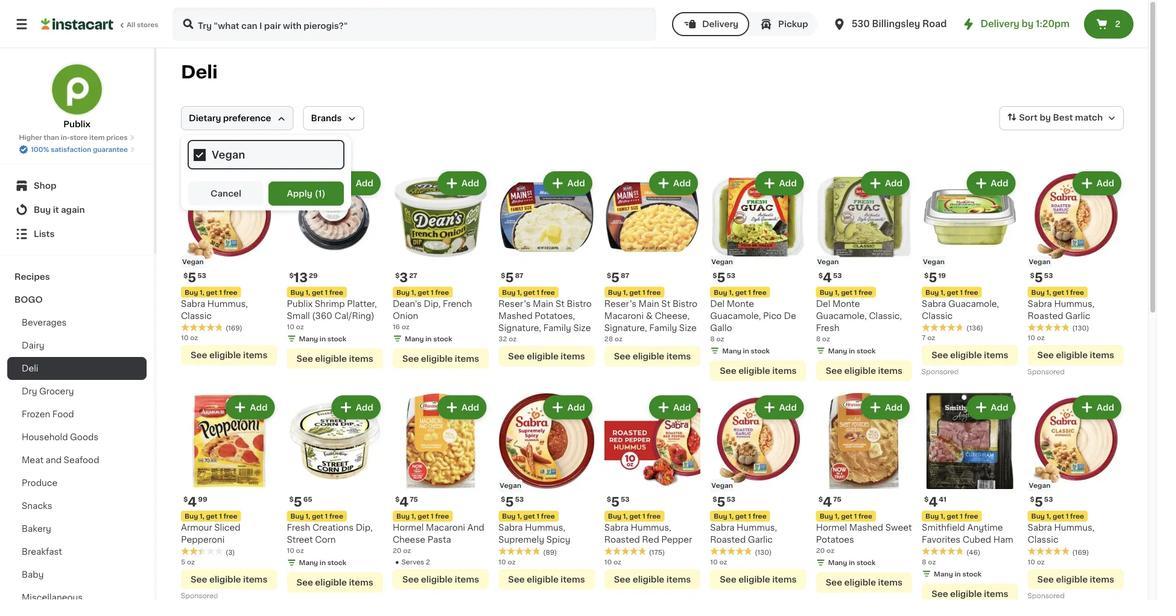Task type: vqa. For each thing, say whether or not it's contained in the screenshot.


Task type: describe. For each thing, give the bounding box(es) containing it.
sabra inside sabra guacamole, classic
[[922, 299, 946, 308]]

main for potatoes,
[[533, 299, 553, 308]]

fresh creations dip, street corn 10 oz
[[287, 524, 373, 554]]

favorites
[[922, 536, 961, 544]]

get for add button associated with sabra hummus, roasted red pepper
[[629, 513, 641, 520]]

1:20pm
[[1036, 20, 1070, 28]]

1, for smithfield anytime favorites cubed ham add button
[[941, 513, 945, 520]]

free for del monte guacamole, classic, fresh's add button
[[859, 289, 872, 296]]

snacks link
[[7, 495, 147, 518]]

st for &
[[661, 299, 670, 308]]

1, for add button associated with hormel mashed sweet potatoes
[[835, 513, 839, 520]]

items for dean's dip, french onion add button
[[455, 354, 479, 363]]

buy for dean's dip, french onion add button
[[396, 289, 410, 296]]

in down favorites
[[955, 571, 961, 577]]

produce
[[22, 479, 57, 487]]

shop
[[34, 182, 56, 190]]

many for $ 4 53
[[828, 347, 847, 354]]

best
[[1053, 114, 1073, 122]]

frozen food link
[[7, 403, 147, 426]]

get for add button associated with hormel mashed sweet potatoes
[[841, 513, 852, 520]]

items for del monte guacamole, classic, fresh's add button
[[878, 366, 903, 375]]

buy for del monte guacamole, classic, fresh's add button
[[820, 289, 833, 296]]

store
[[70, 134, 88, 141]]

stock for $ 5 53
[[751, 347, 770, 354]]

1, for add button related to sabra hummus, roasted garlic
[[729, 513, 734, 520]]

free for reser's main st bistro macaroni & cheese, signature, family size's add button
[[647, 289, 661, 296]]

get for del monte guacamole, pico de gallo's add button
[[735, 289, 747, 296]]

all stores
[[127, 21, 158, 28]]

gallo
[[710, 324, 732, 332]]

1 horizontal spatial garlic
[[1065, 312, 1090, 320]]

0 vertical spatial (130)
[[1072, 325, 1089, 331]]

$ for add button corresponding to sabra hummus, supremely spicy
[[501, 496, 505, 503]]

many for $ 4 75
[[828, 559, 847, 566]]

Search field
[[174, 8, 655, 40]]

41
[[939, 496, 946, 503]]

many down 8 oz at the right bottom
[[934, 571, 953, 577]]

53 for del monte guacamole, classic, fresh's add button
[[833, 272, 842, 279]]

size inside reser's main st bistro mashed potatoes, signature, family size 32 oz
[[573, 324, 591, 332]]

8 inside del monte guacamole, classic, fresh 8 oz
[[816, 335, 821, 342]]

french
[[443, 299, 472, 308]]

in for $ 5 53
[[743, 347, 749, 354]]

best match
[[1053, 114, 1103, 122]]

add button for sabra hummus, roasted red pepper
[[650, 397, 697, 418]]

$ for reser's main st bistro macaroni & cheese, signature, family size's add button
[[607, 272, 611, 279]]

monte for 5
[[727, 299, 754, 308]]

dietary preference
[[189, 114, 271, 122]]

many in stock for $ 4 53
[[828, 347, 876, 354]]

corn
[[315, 536, 336, 544]]

oz inside hormel macaroni and cheese pasta 20 oz ● serves 2
[[403, 547, 411, 554]]

again
[[61, 206, 85, 214]]

recipes
[[14, 273, 50, 281]]

cancel
[[211, 189, 241, 198]]

pico
[[763, 312, 782, 320]]

snacks
[[22, 502, 52, 510]]

(89)
[[543, 549, 557, 556]]

preference
[[223, 114, 271, 122]]

oz inside del monte guacamole, pico de gallo 8 oz
[[716, 335, 724, 342]]

items for add button corresponding to sabra hummus, classic
[[243, 351, 267, 360]]

1 vertical spatial sabra hummus, classic
[[1028, 524, 1095, 544]]

27
[[409, 272, 417, 279]]

13
[[294, 271, 308, 284]]

4 for armour sliced pepperoni
[[188, 496, 197, 508]]

0 horizontal spatial (130)
[[755, 549, 772, 556]]

items for add button associated with hormel mashed sweet potatoes
[[878, 578, 903, 587]]

pickup
[[778, 20, 808, 28]]

$ 5 19
[[924, 271, 946, 284]]

8 inside del monte guacamole, pico de gallo 8 oz
[[710, 335, 715, 342]]

publix for publix
[[63, 120, 90, 128]]

0 vertical spatial sabra hummus, classic
[[181, 299, 248, 320]]

add for smithfield anytime favorites cubed ham
[[991, 403, 1008, 412]]

hormel macaroni and cheese pasta 20 oz ● serves 2
[[393, 524, 484, 565]]

classic for "sponsored badge" "image" corresponding to sabra guacamole, classic
[[922, 312, 953, 320]]

free for add button related to hormel macaroni and cheese pasta
[[435, 513, 449, 520]]

bogo
[[14, 296, 43, 304]]

$ 3 27
[[395, 271, 417, 284]]

buy it again link
[[7, 198, 147, 222]]

frozen
[[22, 410, 50, 419]]

buy for reser's main st bistro macaroni & cheese, signature, family size's add button
[[608, 289, 621, 296]]

items for reser's main st bistro macaroni & cheese, signature, family size's add button
[[666, 352, 691, 360]]

mashed inside hormel mashed sweet potatoes 20 oz
[[849, 524, 883, 532]]

4 for hormel macaroni and cheese pasta
[[399, 496, 408, 508]]

del for 5
[[710, 299, 725, 308]]

dairy
[[22, 341, 44, 350]]

4 for smithfield anytime favorites cubed ham
[[929, 496, 938, 508]]

by for delivery
[[1022, 20, 1034, 28]]

Best match Sort by field
[[999, 106, 1124, 130]]

free for smithfield anytime favorites cubed ham add button
[[964, 513, 978, 520]]

buy for add button for fresh creations dip, street corn
[[290, 513, 304, 520]]

$ 5 65
[[289, 496, 312, 508]]

get for reser's main st bistro macaroni & cheese, signature, family size's add button
[[629, 289, 641, 296]]

buy for del monte guacamole, pico de gallo's add button
[[714, 289, 727, 296]]

size inside reser's main st bistro macaroni & cheese, signature, family size 28 oz
[[679, 324, 697, 332]]

and
[[46, 456, 62, 465]]

sponsored badge image for sabra hummus, roasted garlic
[[1028, 369, 1064, 376]]

$ 4 75 for hormel macaroni and cheese pasta
[[395, 496, 418, 508]]

free for add button associated with sabra hummus, roasted red pepper
[[647, 513, 661, 520]]

add for sabra hummus, roasted red pepper
[[673, 403, 691, 412]]

add button for hormel mashed sweet potatoes
[[862, 397, 909, 418]]

add for reser's main st bistro macaroni & cheese, signature, family size
[[673, 179, 691, 188]]

1 horizontal spatial roasted
[[710, 536, 746, 544]]

get for add button corresponding to sabra hummus, supremely spicy
[[524, 513, 535, 520]]

family inside reser's main st bistro macaroni & cheese, signature, family size 28 oz
[[649, 324, 677, 332]]

baby link
[[7, 563, 147, 586]]

smithfield anytime favorites cubed ham
[[922, 524, 1013, 544]]

small
[[287, 312, 310, 320]]

oz inside "publix shrimp platter, small (360 cal/ring) 10 oz"
[[296, 323, 304, 330]]

macaroni inside reser's main st bistro macaroni & cheese, signature, family size 28 oz
[[604, 312, 644, 320]]

sweet
[[885, 524, 912, 532]]

road
[[922, 20, 947, 28]]

and
[[467, 524, 484, 532]]

20 inside hormel macaroni and cheese pasta 20 oz ● serves 2
[[393, 547, 402, 554]]

all stores link
[[41, 7, 159, 41]]

all
[[127, 21, 135, 28]]

many in stock for $ 5 53
[[722, 347, 770, 354]]

frozen food
[[22, 410, 74, 419]]

add for del monte guacamole, classic, fresh
[[885, 179, 903, 188]]

reser's main st bistro mashed potatoes, signature, family size 32 oz
[[498, 299, 592, 342]]

7 oz
[[922, 334, 935, 341]]

oz inside hormel mashed sweet potatoes 20 oz
[[826, 547, 834, 554]]

oz inside reser's main st bistro macaroni & cheese, signature, family size 28 oz
[[615, 335, 623, 342]]

goods
[[70, 433, 98, 442]]

beverages
[[22, 319, 67, 327]]

serves
[[401, 559, 424, 565]]

$ 4 53
[[818, 271, 842, 284]]

get for del monte guacamole, classic, fresh's add button
[[841, 289, 852, 296]]

1, for add button corresponding to sabra hummus, supremely spicy
[[517, 513, 522, 520]]

apply
[[287, 189, 312, 198]]

100% satisfaction guarantee button
[[19, 142, 135, 154]]

service type group
[[672, 12, 818, 36]]

beverages link
[[7, 311, 147, 334]]

dry grocery
[[22, 387, 74, 396]]

$ for add button related to reser's main st bistro mashed potatoes, signature, family size
[[501, 272, 505, 279]]

shop link
[[7, 174, 147, 198]]

billingsley
[[872, 20, 920, 28]]

$ for add button related to sabra hummus, roasted garlic
[[713, 496, 717, 503]]

$ for del monte guacamole, pico de gallo's add button
[[713, 272, 717, 279]]

free for dean's dip, french onion add button
[[435, 289, 449, 296]]

armour sliced pepperoni
[[181, 524, 240, 544]]

than
[[44, 134, 59, 141]]

add for del monte guacamole, pico de gallo
[[779, 179, 797, 188]]

reser's main st bistro macaroni & cheese, signature, family size 28 oz
[[604, 299, 697, 342]]

1, for del monte guacamole, pico de gallo's add button
[[729, 289, 734, 296]]

sponsored badge image for armour sliced pepperoni
[[181, 593, 217, 600]]

dry grocery link
[[7, 380, 147, 403]]

main for &
[[639, 299, 659, 308]]

0 vertical spatial sabra hummus, roasted garlic
[[1028, 299, 1095, 320]]

buy for add button related to publix shrimp platter, small (360 cal/ring)
[[290, 289, 304, 296]]

get for add button related to publix shrimp platter, small (360 cal/ring)
[[312, 289, 323, 296]]

10 inside fresh creations dip, street corn 10 oz
[[287, 547, 294, 554]]

product group containing 13
[[287, 169, 383, 369]]

dry
[[22, 387, 37, 396]]

many in stock down (46)
[[934, 571, 981, 577]]

1 horizontal spatial (169)
[[1072, 549, 1089, 556]]

$ for add button associated with sabra hummus, roasted red pepper
[[607, 496, 611, 503]]

sponsored badge image for sabra hummus, classic
[[1028, 593, 1064, 600]]

many for $ 5 65
[[299, 559, 318, 566]]

cheese
[[393, 536, 425, 544]]

add button for fresh creations dip, street corn
[[333, 397, 379, 418]]

mashed inside reser's main st bistro mashed potatoes, signature, family size 32 oz
[[498, 312, 533, 320]]

product group containing 3
[[393, 169, 489, 369]]

free for add button associated with hormel mashed sweet potatoes
[[859, 513, 872, 520]]

4 for del monte guacamole, classic, fresh
[[823, 271, 832, 284]]

it
[[53, 206, 59, 214]]

classic,
[[869, 312, 902, 320]]

buy for add button corresponding to sabra hummus, supremely spicy
[[502, 513, 516, 520]]

(
[[315, 189, 318, 198]]

items for add button related to publix shrimp platter, small (360 cal/ring)
[[349, 354, 373, 363]]

0 horizontal spatial (169)
[[226, 325, 242, 331]]

add for reser's main st bistro mashed potatoes, signature, family size
[[567, 179, 585, 188]]

bakery
[[22, 525, 51, 533]]

hormel for cheese
[[393, 524, 424, 532]]

household goods link
[[7, 426, 147, 449]]

dean's dip, french onion 16 oz
[[393, 299, 472, 330]]

apply ( 1 )
[[287, 189, 325, 198]]

87 for reser's main st bistro mashed potatoes, signature, family size
[[515, 272, 523, 279]]



Task type: locate. For each thing, give the bounding box(es) containing it.
0 horizontal spatial 20
[[393, 547, 402, 554]]

0 horizontal spatial 8
[[710, 335, 715, 342]]

1 vertical spatial sabra hummus, roasted garlic
[[710, 524, 777, 544]]

100%
[[31, 146, 49, 153]]

2 main from the left
[[639, 299, 659, 308]]

1 horizontal spatial sabra hummus, roasted garlic
[[1028, 299, 1095, 320]]

1 vertical spatial (130)
[[755, 549, 772, 556]]

0 horizontal spatial monte
[[727, 299, 754, 308]]

stock down del monte guacamole, classic, fresh 8 oz
[[857, 347, 876, 354]]

0 horizontal spatial $ 4 75
[[395, 496, 418, 508]]

publix up higher than in-store item prices link
[[63, 120, 90, 128]]

potatoes
[[816, 536, 854, 544]]

65
[[303, 496, 312, 503]]

bistro inside reser's main st bistro mashed potatoes, signature, family size 32 oz
[[567, 299, 592, 308]]

in for $ 13 29
[[320, 335, 326, 342]]

signature,
[[498, 324, 541, 332], [604, 324, 647, 332]]

1 st from the left
[[556, 299, 565, 308]]

0 horizontal spatial sabra hummus, roasted garlic
[[710, 524, 777, 544]]

20 up ●
[[393, 547, 402, 554]]

$ for del monte guacamole, classic, fresh's add button
[[818, 272, 823, 279]]

1 horizontal spatial deli
[[181, 64, 218, 81]]

macaroni
[[604, 312, 644, 320], [426, 524, 465, 532]]

by left 1:20pm
[[1022, 20, 1034, 28]]

fresh inside del monte guacamole, classic, fresh 8 oz
[[816, 324, 839, 332]]

0 horizontal spatial del
[[710, 299, 725, 308]]

anytime
[[967, 524, 1003, 532]]

32
[[498, 335, 507, 342]]

0 vertical spatial garlic
[[1065, 312, 1090, 320]]

$ 4 41
[[924, 496, 946, 508]]

bistro up cheese, on the right of page
[[673, 299, 697, 308]]

dean's
[[393, 299, 422, 308]]

many in stock for $ 5 65
[[299, 559, 346, 566]]

$ 4 75 up cheese
[[395, 496, 418, 508]]

4 up potatoes
[[823, 496, 832, 508]]

1 horizontal spatial hormel
[[816, 524, 847, 532]]

recipes link
[[7, 265, 147, 288]]

st up cheese, on the right of page
[[661, 299, 670, 308]]

bistro inside reser's main st bistro macaroni & cheese, signature, family size 28 oz
[[673, 299, 697, 308]]

household goods
[[22, 433, 98, 442]]

1 horizontal spatial $ 4 75
[[818, 496, 841, 508]]

add button for reser's main st bistro macaroni & cheese, signature, family size
[[650, 173, 697, 194]]

meat and seafood link
[[7, 449, 147, 472]]

2 20 from the left
[[816, 547, 825, 554]]

in down dean's dip, french onion 16 oz
[[425, 335, 432, 342]]

1 horizontal spatial sabra hummus, classic
[[1028, 524, 1095, 544]]

2 del from the left
[[816, 299, 830, 308]]

household
[[22, 433, 68, 442]]

1 monte from the left
[[727, 299, 754, 308]]

0 horizontal spatial signature,
[[498, 324, 541, 332]]

0 horizontal spatial sabra hummus, classic
[[181, 299, 248, 320]]

0 vertical spatial publix
[[63, 120, 90, 128]]

0 horizontal spatial by
[[1022, 20, 1034, 28]]

many down small
[[299, 335, 318, 342]]

garlic
[[1065, 312, 1090, 320], [748, 536, 773, 544]]

in down hormel mashed sweet potatoes 20 oz on the right bottom of the page
[[849, 559, 855, 566]]

st
[[556, 299, 565, 308], [661, 299, 670, 308]]

breakfast
[[22, 548, 62, 556]]

supremely
[[498, 536, 544, 544]]

signature, inside reser's main st bistro macaroni & cheese, signature, family size 28 oz
[[604, 324, 647, 332]]

family down potatoes,
[[543, 324, 571, 332]]

20 down potatoes
[[816, 547, 825, 554]]

1 horizontal spatial fresh
[[816, 324, 839, 332]]

mashed up 32
[[498, 312, 533, 320]]

fresh up street
[[287, 524, 310, 532]]

many in stock for $ 3 27
[[405, 335, 452, 342]]

add button for hormel macaroni and cheese pasta
[[439, 397, 485, 418]]

add for fresh creations dip, street corn
[[356, 403, 373, 412]]

1 reser's from the left
[[498, 299, 531, 308]]

free for del monte guacamole, pico de gallo's add button
[[753, 289, 767, 296]]

many down gallo
[[722, 347, 741, 354]]

(46)
[[966, 549, 980, 556]]

onion
[[393, 312, 418, 320]]

hummus, inside sabra hummus, supremely spicy
[[525, 524, 565, 532]]

$ for add button corresponding to sabra hummus, classic
[[183, 272, 188, 279]]

0 vertical spatial 2
[[1115, 20, 1120, 28]]

$ 4 75
[[395, 496, 418, 508], [818, 496, 841, 508]]

in for $ 4 53
[[849, 347, 855, 354]]

75 up cheese
[[410, 496, 418, 503]]

free for add button related to publix shrimp platter, small (360 cal/ring)
[[329, 289, 343, 296]]

main up the &
[[639, 299, 659, 308]]

free for add button for fresh creations dip, street corn
[[329, 513, 343, 520]]

hormel up potatoes
[[816, 524, 847, 532]]

guacamole, up gallo
[[710, 312, 761, 320]]

add button for del monte guacamole, classic, fresh
[[862, 173, 909, 194]]

sabra inside sabra hummus, supremely spicy
[[498, 524, 523, 532]]

1 del from the left
[[710, 299, 725, 308]]

0 horizontal spatial macaroni
[[426, 524, 465, 532]]

2 inside button
[[1115, 20, 1120, 28]]

oz
[[296, 323, 304, 330], [402, 323, 410, 330], [190, 334, 198, 341], [927, 334, 935, 341], [1037, 334, 1045, 341], [509, 335, 517, 342], [615, 335, 623, 342], [716, 335, 724, 342], [822, 335, 830, 342], [296, 547, 304, 554], [403, 547, 411, 554], [826, 547, 834, 554], [187, 559, 195, 565], [508, 559, 516, 565], [613, 559, 621, 565], [719, 559, 727, 565], [928, 559, 936, 565], [1037, 559, 1045, 565]]

1
[[318, 189, 322, 198], [219, 289, 222, 296], [325, 289, 328, 296], [431, 289, 434, 296], [537, 289, 539, 296], [642, 289, 645, 296], [748, 289, 751, 296], [854, 289, 857, 296], [960, 289, 963, 296], [1066, 289, 1069, 296], [219, 513, 222, 520], [325, 513, 328, 520], [431, 513, 434, 520], [537, 513, 539, 520], [642, 513, 645, 520], [748, 513, 751, 520], [854, 513, 857, 520], [960, 513, 963, 520], [1066, 513, 1069, 520]]

oz inside fresh creations dip, street corn 10 oz
[[296, 547, 304, 554]]

in
[[320, 335, 326, 342], [425, 335, 432, 342], [743, 347, 749, 354], [849, 347, 855, 354], [320, 559, 326, 566], [849, 559, 855, 566], [955, 571, 961, 577]]

1 87 from the left
[[515, 272, 523, 279]]

$ 4 75 up potatoes
[[818, 496, 841, 508]]

1 horizontal spatial main
[[639, 299, 659, 308]]

oz inside del monte guacamole, classic, fresh 8 oz
[[822, 335, 830, 342]]

2 horizontal spatial roasted
[[1028, 312, 1063, 320]]

0 horizontal spatial deli
[[22, 364, 38, 373]]

1 horizontal spatial del
[[816, 299, 830, 308]]

sabra
[[181, 299, 205, 308], [922, 299, 946, 308], [1028, 299, 1052, 308], [498, 524, 523, 532], [604, 524, 629, 532], [710, 524, 734, 532], [1028, 524, 1052, 532]]

add for sabra hummus, roasted garlic
[[779, 403, 797, 412]]

0 vertical spatial fresh
[[816, 324, 839, 332]]

signature, inside reser's main st bistro mashed potatoes, signature, family size 32 oz
[[498, 324, 541, 332]]

0 horizontal spatial guacamole,
[[710, 312, 761, 320]]

publix up small
[[287, 299, 313, 308]]

buy for add button related to sabra hummus, roasted garlic
[[714, 513, 727, 520]]

1, for add button associated with sabra hummus, roasted red pepper
[[623, 513, 628, 520]]

main up potatoes,
[[533, 299, 553, 308]]

del inside del monte guacamole, pico de gallo 8 oz
[[710, 299, 725, 308]]

add button for sabra hummus, roasted garlic
[[756, 397, 803, 418]]

item
[[89, 134, 105, 141]]

size down cheese, on the right of page
[[679, 324, 697, 332]]

main inside reser's main st bistro macaroni & cheese, signature, family size 28 oz
[[639, 299, 659, 308]]

buy for smithfield anytime favorites cubed ham add button
[[925, 513, 939, 520]]

1 $ 4 75 from the left
[[395, 496, 418, 508]]

1 vertical spatial fresh
[[287, 524, 310, 532]]

macaroni left the &
[[604, 312, 644, 320]]

1 horizontal spatial bistro
[[673, 299, 697, 308]]

add button for del monte guacamole, pico de gallo
[[756, 173, 803, 194]]

st for potatoes,
[[556, 299, 565, 308]]

0 horizontal spatial classic
[[181, 312, 212, 320]]

reser's inside reser's main st bistro macaroni & cheese, signature, family size 28 oz
[[604, 299, 636, 308]]

4 up del monte guacamole, classic, fresh 8 oz
[[823, 271, 832, 284]]

1, for add button for fresh creations dip, street corn
[[305, 513, 310, 520]]

$ inside $ 5 19
[[924, 272, 929, 279]]

bistro for reser's main st bistro mashed potatoes, signature, family size
[[567, 299, 592, 308]]

guacamole, inside del monte guacamole, classic, fresh 8 oz
[[816, 312, 867, 320]]

roasted inside sabra hummus, roasted red pepper
[[604, 536, 640, 544]]

53 for del monte guacamole, pico de gallo's add button
[[727, 272, 735, 279]]

8
[[710, 335, 715, 342], [816, 335, 821, 342], [922, 559, 926, 565]]

in down (360
[[320, 335, 326, 342]]

0 horizontal spatial bistro
[[567, 299, 592, 308]]

free for add button corresponding to sabra hummus, supremely spicy
[[541, 513, 555, 520]]

many in stock down dean's dip, french onion 16 oz
[[405, 335, 452, 342]]

(136)
[[966, 325, 983, 331]]

1 vertical spatial publix
[[287, 299, 313, 308]]

classic inside sabra guacamole, classic
[[922, 312, 953, 320]]

1, for add button related to reser's main st bistro mashed potatoes, signature, family size
[[517, 289, 522, 296]]

del inside del monte guacamole, classic, fresh 8 oz
[[816, 299, 830, 308]]

(130)
[[1072, 325, 1089, 331], [755, 549, 772, 556]]

2 signature, from the left
[[604, 324, 647, 332]]

53 inside $ 4 53
[[833, 272, 842, 279]]

●
[[395, 559, 399, 565]]

breakfast link
[[7, 541, 147, 563]]

roasted
[[1028, 312, 1063, 320], [604, 536, 640, 544], [710, 536, 746, 544]]

1 horizontal spatial reser's
[[604, 299, 636, 308]]

$ for dean's dip, french onion add button
[[395, 272, 399, 279]]

1 horizontal spatial st
[[661, 299, 670, 308]]

4 for hormel mashed sweet potatoes
[[823, 496, 832, 508]]

1 horizontal spatial mashed
[[849, 524, 883, 532]]

0 horizontal spatial publix
[[63, 120, 90, 128]]

many in stock down hormel mashed sweet potatoes 20 oz on the right bottom of the page
[[828, 559, 876, 566]]

(169)
[[226, 325, 242, 331], [1072, 549, 1089, 556]]

publix inside "publix shrimp platter, small (360 cal/ring) 10 oz"
[[287, 299, 313, 308]]

by inside best match sort by field
[[1040, 114, 1051, 122]]

delivery by 1:20pm link
[[961, 17, 1070, 31]]

add for hormel macaroni and cheese pasta
[[462, 403, 479, 412]]

1 horizontal spatial $ 5 87
[[607, 271, 629, 284]]

by right sort
[[1040, 114, 1051, 122]]

sabra inside sabra hummus, roasted red pepper
[[604, 524, 629, 532]]

1 horizontal spatial dip,
[[424, 299, 441, 308]]

hormel inside hormel macaroni and cheese pasta 20 oz ● serves 2
[[393, 524, 424, 532]]

0 horizontal spatial family
[[543, 324, 571, 332]]

dip, right the dean's
[[424, 299, 441, 308]]

0 vertical spatial dip,
[[424, 299, 441, 308]]

5
[[188, 271, 196, 284], [505, 271, 514, 284], [611, 271, 620, 284], [717, 271, 725, 284], [929, 271, 937, 284], [1035, 271, 1043, 284], [294, 496, 302, 508], [505, 496, 514, 508], [611, 496, 620, 508], [717, 496, 725, 508], [1035, 496, 1043, 508], [181, 559, 185, 565]]

get for add button related to hormel macaroni and cheese pasta
[[418, 513, 429, 520]]

2 size from the left
[[679, 324, 697, 332]]

1 horizontal spatial 8
[[816, 335, 821, 342]]

1, for dean's dip, french onion add button
[[411, 289, 416, 296]]

2 horizontal spatial classic
[[1028, 536, 1058, 544]]

0 horizontal spatial dip,
[[356, 524, 373, 532]]

instacart logo image
[[41, 17, 113, 31]]

1 horizontal spatial macaroni
[[604, 312, 644, 320]]

eligible
[[209, 351, 241, 360], [950, 351, 982, 360], [1056, 351, 1088, 360], [527, 352, 559, 360], [633, 352, 664, 360], [315, 354, 347, 363], [421, 354, 453, 363], [738, 366, 770, 375], [844, 366, 876, 375], [209, 575, 241, 584], [421, 575, 453, 584], [527, 575, 559, 584], [633, 575, 664, 584], [738, 575, 770, 584], [1056, 575, 1088, 584], [315, 578, 347, 587], [844, 578, 876, 587], [950, 590, 982, 598]]

get for add button for fresh creations dip, street corn
[[312, 513, 323, 520]]

dip, inside dean's dip, french onion 16 oz
[[424, 299, 441, 308]]

1 hormel from the left
[[393, 524, 424, 532]]

$ for add button related to publix shrimp platter, small (360 cal/ring)
[[289, 272, 294, 279]]

many for $ 13 29
[[299, 335, 318, 342]]

many
[[299, 335, 318, 342], [405, 335, 424, 342], [722, 347, 741, 354], [828, 347, 847, 354], [299, 559, 318, 566], [828, 559, 847, 566], [934, 571, 953, 577]]

$ 4 75 for hormel mashed sweet potatoes
[[818, 496, 841, 508]]

sponsored badge image for sabra guacamole, classic
[[922, 369, 958, 376]]

$ inside $ 3 27
[[395, 272, 399, 279]]

0 horizontal spatial fresh
[[287, 524, 310, 532]]

1 horizontal spatial 87
[[621, 272, 629, 279]]

stock for $ 3 27
[[433, 335, 452, 342]]

0 horizontal spatial hormel
[[393, 524, 424, 532]]

del down $ 4 53
[[816, 299, 830, 308]]

items
[[243, 351, 267, 360], [984, 351, 1008, 360], [1090, 351, 1114, 360], [561, 352, 585, 360], [666, 352, 691, 360], [349, 354, 373, 363], [455, 354, 479, 363], [772, 366, 797, 375], [878, 366, 903, 375], [243, 575, 267, 584], [455, 575, 479, 584], [561, 575, 585, 584], [666, 575, 691, 584], [772, 575, 797, 584], [1090, 575, 1114, 584], [349, 578, 373, 587], [878, 578, 903, 587], [984, 590, 1008, 598]]

sabra hummus, supremely spicy
[[498, 524, 570, 544]]

guacamole, down $ 4 53
[[816, 312, 867, 320]]

oz inside reser's main st bistro mashed potatoes, signature, family size 32 oz
[[509, 335, 517, 342]]

monte inside del monte guacamole, pico de gallo 8 oz
[[727, 299, 754, 308]]

monte
[[727, 299, 754, 308], [833, 299, 860, 308]]

2 horizontal spatial guacamole,
[[948, 299, 999, 308]]

seafood
[[64, 456, 99, 465]]

reser's up 28
[[604, 299, 636, 308]]

stock down fresh creations dip, street corn 10 oz
[[327, 559, 346, 566]]

lists
[[34, 230, 55, 238]]

4 left 41 in the bottom of the page
[[929, 496, 938, 508]]

delivery for delivery by 1:20pm
[[981, 20, 1019, 28]]

stock for $ 5 65
[[327, 559, 346, 566]]

fresh inside fresh creations dip, street corn 10 oz
[[287, 524, 310, 532]]

many down potatoes
[[828, 559, 847, 566]]

higher
[[19, 134, 42, 141]]

$ 5 87 for reser's main st bistro mashed potatoes, signature, family size
[[501, 271, 523, 284]]

1 horizontal spatial publix
[[287, 299, 313, 308]]

1 main from the left
[[533, 299, 553, 308]]

in down corn
[[320, 559, 326, 566]]

produce link
[[7, 472, 147, 495]]

$ 5 87 up reser's main st bistro mashed potatoes, signature, family size 32 oz
[[501, 271, 523, 284]]

sponsored badge image
[[922, 369, 958, 376], [1028, 369, 1064, 376], [181, 593, 217, 600], [1028, 593, 1064, 600]]

many down del monte guacamole, classic, fresh 8 oz
[[828, 347, 847, 354]]

0 horizontal spatial st
[[556, 299, 565, 308]]

2
[[1115, 20, 1120, 28], [426, 559, 430, 565]]

$ inside '$ 13 29'
[[289, 272, 294, 279]]

0 horizontal spatial 2
[[426, 559, 430, 565]]

(175)
[[649, 549, 665, 556]]

prices
[[106, 134, 128, 141]]

1, for del monte guacamole, classic, fresh's add button
[[835, 289, 839, 296]]

lists link
[[7, 222, 147, 246]]

3
[[399, 271, 408, 284]]

macaroni up pasta
[[426, 524, 465, 532]]

publix for publix shrimp platter, small (360 cal/ring) 10 oz
[[287, 299, 313, 308]]

smithfield
[[922, 524, 965, 532]]

1 horizontal spatial delivery
[[981, 20, 1019, 28]]

del for 4
[[816, 299, 830, 308]]

1 horizontal spatial by
[[1040, 114, 1051, 122]]

delivery inside "button"
[[702, 20, 738, 28]]

del up gallo
[[710, 299, 725, 308]]

free for add button related to reser's main st bistro mashed potatoes, signature, family size
[[541, 289, 555, 296]]

1 vertical spatial (169)
[[1072, 549, 1089, 556]]

higher than in-store item prices
[[19, 134, 128, 141]]

2 $ 5 87 from the left
[[607, 271, 629, 284]]

1 horizontal spatial size
[[679, 324, 697, 332]]

10 inside "publix shrimp platter, small (360 cal/ring) 10 oz"
[[287, 323, 294, 330]]

$ for add button for fresh creations dip, street corn
[[289, 496, 294, 503]]

hormel up cheese
[[393, 524, 424, 532]]

in down del monte guacamole, classic, fresh 8 oz
[[849, 347, 855, 354]]

1 20 from the left
[[393, 547, 402, 554]]

items for add button for fresh creations dip, street corn
[[349, 578, 373, 587]]

signature, up 32
[[498, 324, 541, 332]]

add for sabra hummus, supremely spicy
[[567, 403, 585, 412]]

stock down (46)
[[962, 571, 981, 577]]

bakery link
[[7, 518, 147, 541]]

0 vertical spatial by
[[1022, 20, 1034, 28]]

hummus, inside sabra hummus, roasted red pepper
[[631, 524, 671, 532]]

add button for reser's main st bistro mashed potatoes, signature, family size
[[544, 173, 591, 194]]

bistro up potatoes,
[[567, 299, 592, 308]]

deli link
[[7, 357, 147, 380]]

1 vertical spatial by
[[1040, 114, 1051, 122]]

0 horizontal spatial mashed
[[498, 312, 533, 320]]

add button for publix shrimp platter, small (360 cal/ring)
[[333, 173, 379, 194]]

main inside reser's main st bistro mashed potatoes, signature, family size 32 oz
[[533, 299, 553, 308]]

st up potatoes,
[[556, 299, 565, 308]]

2 horizontal spatial 8
[[922, 559, 926, 565]]

del monte guacamole, pico de gallo 8 oz
[[710, 299, 796, 342]]

1 vertical spatial deli
[[22, 364, 38, 373]]

$ 13 29
[[289, 271, 318, 284]]

many in stock for $ 4 75
[[828, 559, 876, 566]]

pickup button
[[749, 12, 818, 36]]

add for publix shrimp platter, small (360 cal/ring)
[[356, 179, 373, 188]]

get for add button related to sabra hummus, roasted garlic
[[735, 513, 747, 520]]

get for smithfield anytime favorites cubed ham add button
[[947, 513, 958, 520]]

1 vertical spatial mashed
[[849, 524, 883, 532]]

0 vertical spatial (169)
[[226, 325, 242, 331]]

16
[[393, 323, 400, 330]]

2 reser's from the left
[[604, 299, 636, 308]]

items for add button corresponding to sabra hummus, supremely spicy
[[561, 575, 585, 584]]

get for add button corresponding to sabra hummus, classic
[[206, 289, 217, 296]]

stock down "publix shrimp platter, small (360 cal/ring) 10 oz"
[[327, 335, 346, 342]]

monte up gallo
[[727, 299, 754, 308]]

guacamole, inside del monte guacamole, pico de gallo 8 oz
[[710, 312, 761, 320]]

pepper
[[661, 536, 692, 544]]

2 75 from the left
[[833, 496, 841, 503]]

monte inside del monte guacamole, classic, fresh 8 oz
[[833, 299, 860, 308]]

100% satisfaction guarantee
[[31, 146, 128, 153]]

many in stock down del monte guacamole, pico de gallo 8 oz
[[722, 347, 770, 354]]

reser's inside reser's main st bistro mashed potatoes, signature, family size 32 oz
[[498, 299, 531, 308]]

0 vertical spatial mashed
[[498, 312, 533, 320]]

satisfaction
[[51, 146, 91, 153]]

1 horizontal spatial monte
[[833, 299, 860, 308]]

28
[[604, 335, 613, 342]]

many for $ 5 53
[[722, 347, 741, 354]]

$ inside $ 4 53
[[818, 272, 823, 279]]

0 horizontal spatial roasted
[[604, 536, 640, 544]]

reser's for reser's main st bistro mashed potatoes, signature, family size
[[498, 299, 531, 308]]

1 horizontal spatial guacamole,
[[816, 312, 867, 320]]

2 hormel from the left
[[816, 524, 847, 532]]

&
[[646, 312, 653, 320]]

1 family from the left
[[543, 324, 571, 332]]

deli up dietary
[[181, 64, 218, 81]]

$ 5 87 up reser's main st bistro macaroni & cheese, signature, family size 28 oz
[[607, 271, 629, 284]]

brands button
[[303, 106, 364, 130]]

family down cheese, on the right of page
[[649, 324, 677, 332]]

publix shrimp platter, small (360 cal/ring) 10 oz
[[287, 299, 377, 330]]

$ inside $ 4 41
[[924, 496, 929, 503]]

dip, right the creations
[[356, 524, 373, 532]]

4 left 99
[[188, 496, 197, 508]]

sort by
[[1019, 114, 1051, 122]]

2 $ 4 75 from the left
[[818, 496, 841, 508]]

hormel inside hormel mashed sweet potatoes 20 oz
[[816, 524, 847, 532]]

bistro for reser's main st bistro macaroni & cheese, signature, family size
[[673, 299, 697, 308]]

in-
[[61, 134, 70, 141]]

1 horizontal spatial classic
[[922, 312, 953, 320]]

)
[[322, 189, 325, 198]]

many down street
[[299, 559, 318, 566]]

1 horizontal spatial 20
[[816, 547, 825, 554]]

1 size from the left
[[573, 324, 591, 332]]

1 75 from the left
[[410, 496, 418, 503]]

stock for $ 13 29
[[327, 335, 346, 342]]

20 inside hormel mashed sweet potatoes 20 oz
[[816, 547, 825, 554]]

signature, up 28
[[604, 324, 647, 332]]

53 for add button corresponding to sabra hummus, supremely spicy
[[515, 496, 524, 503]]

1 vertical spatial garlic
[[748, 536, 773, 544]]

8 oz
[[922, 559, 936, 565]]

$ inside $ 5 65
[[289, 496, 294, 503]]

2 bistro from the left
[[673, 299, 697, 308]]

mashed left sweet at the bottom right of page
[[849, 524, 883, 532]]

pasta
[[427, 536, 451, 544]]

platter,
[[347, 299, 377, 308]]

guacamole,
[[948, 299, 999, 308], [710, 312, 761, 320], [816, 312, 867, 320]]

red
[[642, 536, 659, 544]]

0 vertical spatial deli
[[181, 64, 218, 81]]

0 horizontal spatial 75
[[410, 496, 418, 503]]

0 horizontal spatial size
[[573, 324, 591, 332]]

family inside reser's main st bistro mashed potatoes, signature, family size 32 oz
[[543, 324, 571, 332]]

0 horizontal spatial $ 5 87
[[501, 271, 523, 284]]

dip, inside fresh creations dip, street corn 10 oz
[[356, 524, 373, 532]]

reser's up 32
[[498, 299, 531, 308]]

items for add button related to sabra hummus, roasted garlic
[[772, 575, 797, 584]]

1 horizontal spatial family
[[649, 324, 677, 332]]

1 horizontal spatial signature,
[[604, 324, 647, 332]]

87 up reser's main st bistro macaroni & cheese, signature, family size 28 oz
[[621, 272, 629, 279]]

4 up cheese
[[399, 496, 408, 508]]

fresh down $ 4 53
[[816, 324, 839, 332]]

publix logo image
[[50, 63, 103, 116]]

stock down hormel mashed sweet potatoes 20 oz on the right bottom of the page
[[857, 559, 876, 566]]

size down potatoes,
[[573, 324, 591, 332]]

monte down $ 4 53
[[833, 299, 860, 308]]

1 vertical spatial macaroni
[[426, 524, 465, 532]]

macaroni inside hormel macaroni and cheese pasta 20 oz ● serves 2
[[426, 524, 465, 532]]

87 up reser's main st bistro mashed potatoes, signature, family size 32 oz
[[515, 272, 523, 279]]

2 monte from the left
[[833, 299, 860, 308]]

armour
[[181, 524, 212, 532]]

75 up potatoes
[[833, 496, 841, 503]]

fresh
[[816, 324, 839, 332], [287, 524, 310, 532]]

530 billingsley road
[[852, 20, 947, 28]]

stock down del monte guacamole, pico de gallo 8 oz
[[751, 347, 770, 354]]

many in stock down del monte guacamole, classic, fresh 8 oz
[[828, 347, 876, 354]]

product group
[[181, 169, 277, 366], [287, 169, 383, 369], [393, 169, 489, 369], [498, 169, 595, 366], [604, 169, 701, 366], [710, 169, 806, 381], [816, 169, 912, 381], [922, 169, 1018, 379], [1028, 169, 1124, 379], [181, 393, 277, 600], [287, 393, 383, 593], [393, 393, 489, 590], [498, 393, 595, 590], [604, 393, 701, 590], [710, 393, 806, 590], [816, 393, 912, 593], [922, 393, 1018, 600], [1028, 393, 1124, 600]]

deli up the dry
[[22, 364, 38, 373]]

stock down dean's dip, french onion 16 oz
[[433, 335, 452, 342]]

2 87 from the left
[[621, 272, 629, 279]]

1 signature, from the left
[[498, 324, 541, 332]]

dip,
[[424, 299, 441, 308], [356, 524, 373, 532]]

53 for add button associated with sabra hummus, roasted red pepper
[[621, 496, 630, 503]]

guacamole, inside sabra guacamole, classic
[[948, 299, 999, 308]]

vegan
[[182, 258, 204, 265], [711, 258, 733, 265], [817, 258, 839, 265], [923, 258, 945, 265], [1029, 258, 1050, 265], [500, 482, 521, 489], [711, 482, 733, 489], [1029, 482, 1050, 489]]

7
[[922, 334, 926, 341]]

None search field
[[173, 7, 656, 41]]

oz inside dean's dip, french onion 16 oz
[[402, 323, 410, 330]]

0 horizontal spatial reser's
[[498, 299, 531, 308]]

stock for $ 4 75
[[857, 559, 876, 566]]

items for add button related to reser's main st bistro mashed potatoes, signature, family size
[[561, 352, 585, 360]]

1 horizontal spatial 75
[[833, 496, 841, 503]]

2 st from the left
[[661, 299, 670, 308]]

0 horizontal spatial 87
[[515, 272, 523, 279]]

1 vertical spatial dip,
[[356, 524, 373, 532]]

classic for sabra hummus, classic "sponsored badge" "image"
[[1028, 536, 1058, 544]]

0 vertical spatial macaroni
[[604, 312, 644, 320]]

many in stock down (360
[[299, 335, 346, 342]]

food
[[52, 410, 74, 419]]

1 vertical spatial 2
[[426, 559, 430, 565]]

items for add button related to hormel macaroni and cheese pasta
[[455, 575, 479, 584]]

many in stock down corn
[[299, 559, 346, 566]]

sliced
[[214, 524, 240, 532]]

street
[[287, 536, 313, 544]]

by inside delivery by 1:20pm link
[[1022, 20, 1034, 28]]

sabra hummus, roasted red pepper
[[604, 524, 692, 544]]

guacamole, up (136) at right
[[948, 299, 999, 308]]

$ inside $ 4 99
[[183, 496, 188, 503]]

1 horizontal spatial 2
[[1115, 20, 1120, 28]]

$ for smithfield anytime favorites cubed ham add button
[[924, 496, 929, 503]]

1 $ 5 87 from the left
[[501, 271, 523, 284]]

in for $ 5 65
[[320, 559, 326, 566]]

2 family from the left
[[649, 324, 677, 332]]

add for sabra hummus, classic
[[250, 179, 268, 188]]

1, for add button related to hormel macaroni and cheese pasta
[[411, 513, 416, 520]]

st inside reser's main st bistro macaroni & cheese, signature, family size 28 oz
[[661, 299, 670, 308]]

match
[[1075, 114, 1103, 122]]

guacamole, for 4
[[816, 312, 867, 320]]

add
[[250, 179, 268, 188], [356, 179, 373, 188], [462, 179, 479, 188], [567, 179, 585, 188], [673, 179, 691, 188], [779, 179, 797, 188], [885, 179, 903, 188], [991, 179, 1008, 188], [1097, 179, 1114, 188], [250, 403, 268, 412], [356, 403, 373, 412], [462, 403, 479, 412], [567, 403, 585, 412], [673, 403, 691, 412], [779, 403, 797, 412], [885, 403, 903, 412], [991, 403, 1008, 412], [1097, 403, 1114, 412]]

0 horizontal spatial garlic
[[748, 536, 773, 544]]

add for dean's dip, french onion
[[462, 179, 479, 188]]

0 horizontal spatial delivery
[[702, 20, 738, 28]]

see eligible items button
[[181, 345, 277, 366], [922, 345, 1018, 366], [1028, 345, 1124, 366], [498, 346, 595, 366], [604, 346, 701, 366], [287, 348, 383, 369], [393, 348, 489, 369], [710, 360, 806, 381], [816, 360, 912, 381], [181, 569, 277, 590], [393, 569, 489, 590], [498, 569, 595, 590], [604, 569, 701, 590], [710, 569, 806, 590], [1028, 569, 1124, 590], [287, 572, 383, 593], [816, 572, 912, 593], [922, 584, 1018, 600]]

hummus,
[[207, 299, 248, 308], [1054, 299, 1095, 308], [525, 524, 565, 532], [631, 524, 671, 532], [737, 524, 777, 532], [1054, 524, 1095, 532]]

1, for add button related to publix shrimp platter, small (360 cal/ring)
[[305, 289, 310, 296]]

75 for hormel mashed sweet potatoes
[[833, 496, 841, 503]]

many down onion
[[405, 335, 424, 342]]

$ for add button associated with hormel mashed sweet potatoes
[[818, 496, 823, 503]]

1 bistro from the left
[[567, 299, 592, 308]]

$ 5 53
[[183, 271, 206, 284], [713, 271, 735, 284], [1030, 271, 1053, 284], [501, 496, 524, 508], [607, 496, 630, 508], [713, 496, 735, 508], [1030, 496, 1053, 508]]

in down del monte guacamole, pico de gallo 8 oz
[[743, 347, 749, 354]]

0 horizontal spatial main
[[533, 299, 553, 308]]

2 inside hormel macaroni and cheese pasta 20 oz ● serves 2
[[426, 559, 430, 565]]

cheese,
[[655, 312, 690, 320]]

1 horizontal spatial (130)
[[1072, 325, 1089, 331]]

st inside reser's main st bistro mashed potatoes, signature, family size 32 oz
[[556, 299, 565, 308]]



